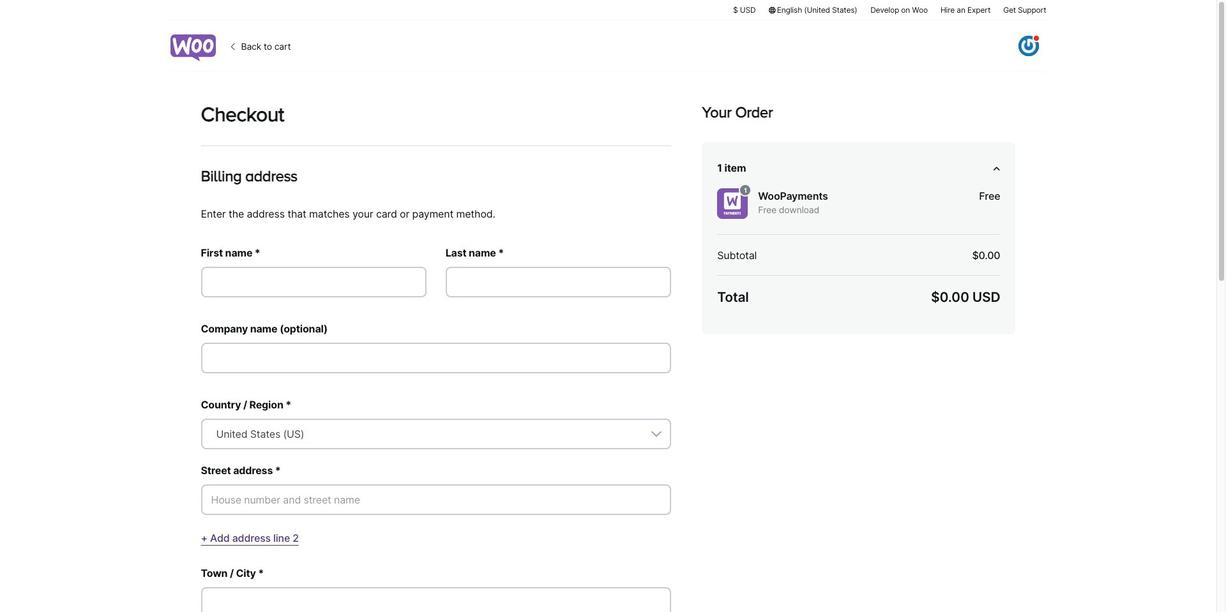 Task type: vqa. For each thing, say whether or not it's contained in the screenshot.
external link image
no



Task type: locate. For each thing, give the bounding box(es) containing it.
None text field
[[446, 267, 672, 298], [201, 588, 672, 613], [446, 267, 672, 298], [201, 588, 672, 613]]

Country / Region field
[[201, 419, 672, 450]]

product icon image
[[718, 188, 748, 219]]

None text field
[[201, 267, 427, 298], [201, 343, 672, 374], [211, 427, 662, 442], [201, 267, 427, 298], [201, 343, 672, 374], [211, 427, 662, 442]]



Task type: describe. For each thing, give the bounding box(es) containing it.
open account menu image
[[1019, 36, 1039, 56]]

regular image
[[231, 43, 236, 51]]

House number and street name text field
[[201, 485, 672, 516]]

angle down image
[[994, 164, 1001, 174]]



